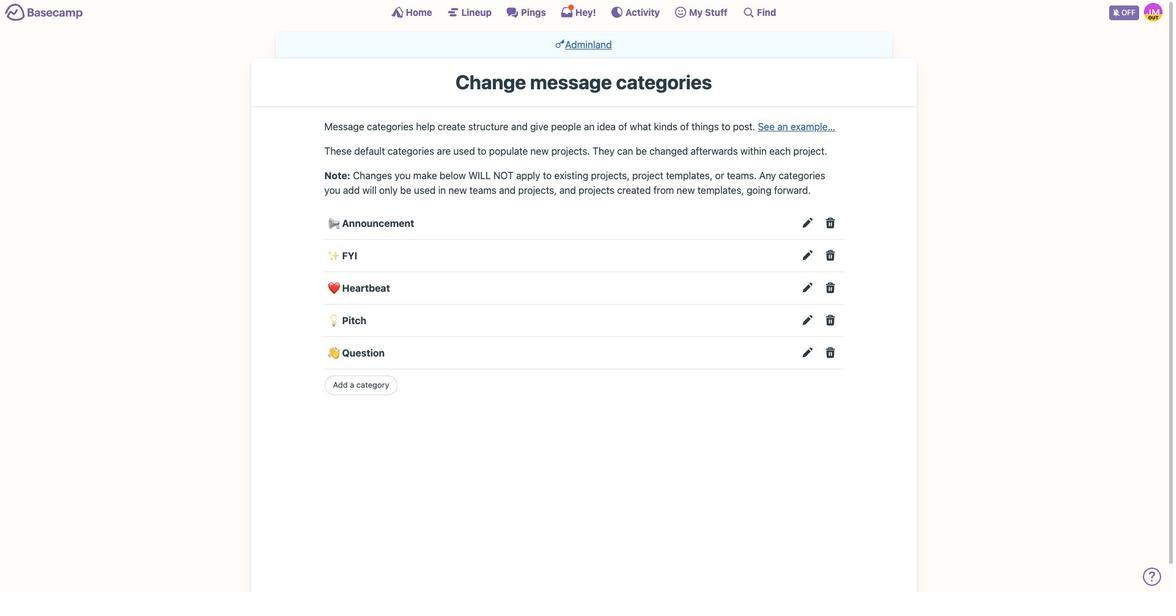 Task type: vqa. For each thing, say whether or not it's contained in the screenshot.
Jennifer Young image
no



Task type: locate. For each thing, give the bounding box(es) containing it.
keyboard shortcut: ⌘ + / image
[[743, 6, 755, 18]]

jer mill image
[[1144, 3, 1163, 21]]



Task type: describe. For each thing, give the bounding box(es) containing it.
switch accounts image
[[5, 3, 83, 22]]

main element
[[0, 0, 1168, 24]]



